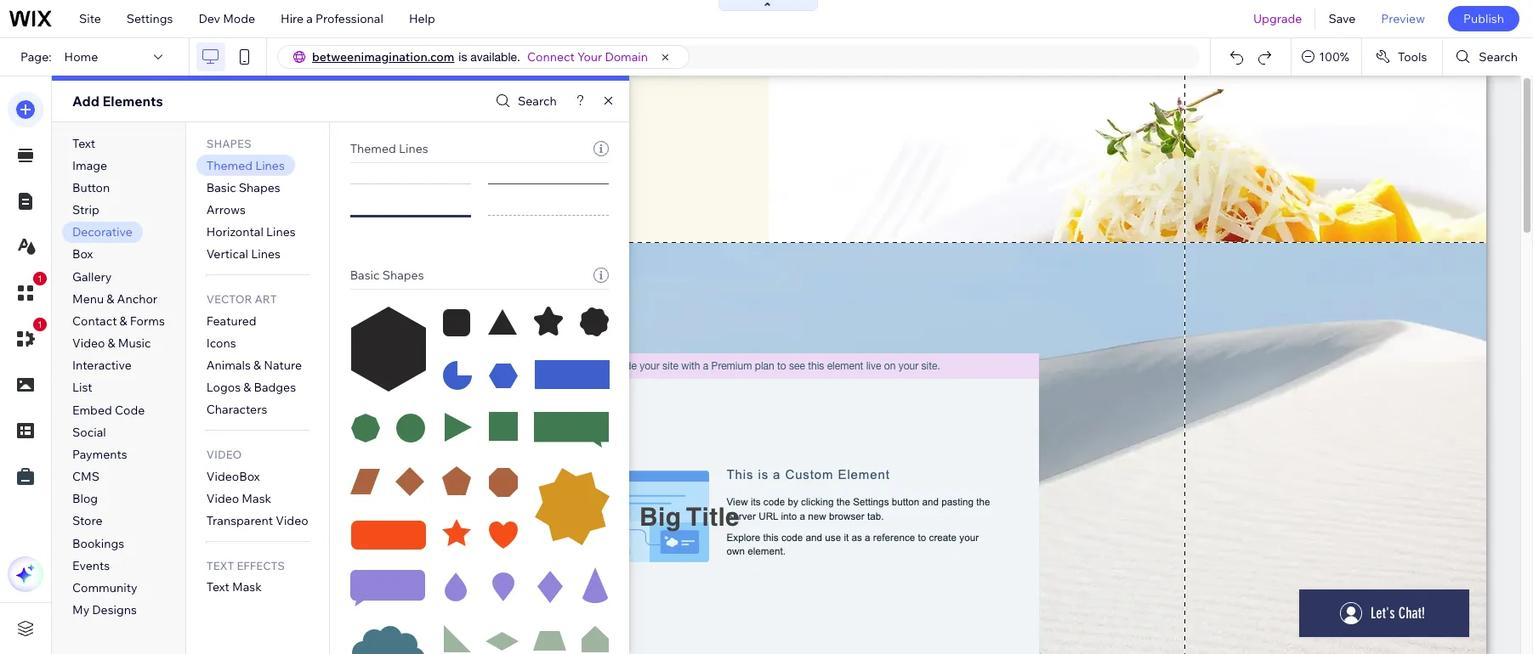 Task type: vqa. For each thing, say whether or not it's contained in the screenshot.
Itunes to the top
no



Task type: locate. For each thing, give the bounding box(es) containing it.
1 left gallery
[[37, 274, 43, 284]]

music
[[118, 336, 151, 351]]

betweenimagination.com
[[312, 49, 454, 65]]

mask for effects
[[232, 580, 262, 596]]

box
[[72, 247, 93, 262]]

featured
[[206, 314, 256, 329]]

vector
[[206, 293, 252, 306]]

social
[[72, 425, 106, 440]]

text effects text mask
[[206, 559, 285, 596]]

text down transparent
[[206, 580, 230, 596]]

shapes themed lines basic shapes arrows horizontal lines vertical lines
[[206, 137, 296, 262]]

mask down effects
[[232, 580, 262, 596]]

0 vertical spatial search button
[[1443, 38, 1533, 76]]

1 button
[[8, 272, 47, 311], [8, 318, 47, 357]]

0 horizontal spatial search button
[[492, 89, 557, 114]]

search button down publish button
[[1443, 38, 1533, 76]]

0 horizontal spatial search
[[518, 94, 557, 109]]

is available. connect your domain
[[459, 49, 648, 65]]

mask up transparent
[[242, 491, 271, 507]]

text inside "text image button strip decorative box gallery menu & anchor contact & forms video & music interactive list embed code social payments cms blog store bookings events community my designs"
[[72, 136, 95, 151]]

1 horizontal spatial search
[[1479, 49, 1518, 65]]

text
[[72, 136, 95, 151], [206, 559, 234, 573], [206, 580, 230, 596]]

save
[[1329, 11, 1356, 26]]

your
[[577, 49, 602, 65]]

0 vertical spatial mask
[[242, 491, 271, 507]]

1 vertical spatial 1 button
[[8, 318, 47, 357]]

a
[[306, 11, 313, 26]]

& left the forms
[[120, 314, 127, 329]]

text image button strip decorative box gallery menu & anchor contact & forms video & music interactive list embed code social payments cms blog store bookings events community my designs
[[72, 136, 165, 618]]

1 1 button from the top
[[8, 272, 47, 311]]

video
[[72, 336, 105, 351], [206, 448, 242, 462], [206, 491, 239, 507], [276, 514, 308, 529]]

1 vertical spatial 1
[[37, 320, 43, 330]]

1 1 from the top
[[37, 274, 43, 284]]

text left effects
[[206, 559, 234, 573]]

transparent
[[206, 514, 273, 529]]

text up image
[[72, 136, 95, 151]]

0 horizontal spatial basic
[[206, 180, 236, 196]]

2 vertical spatial shapes
[[382, 268, 424, 283]]

my
[[72, 603, 89, 618]]

preview
[[1381, 11, 1425, 26]]

art
[[255, 293, 277, 306]]

1 button left menu
[[8, 272, 47, 311]]

search down the publish
[[1479, 49, 1518, 65]]

0 vertical spatial themed
[[350, 141, 396, 156]]

1 vertical spatial themed
[[206, 158, 253, 173]]

& right menu
[[107, 291, 114, 307]]

store
[[72, 514, 102, 529]]

1 button left contact
[[8, 318, 47, 357]]

1 horizontal spatial search button
[[1443, 38, 1533, 76]]

search button
[[1443, 38, 1533, 76], [492, 89, 557, 114]]

image
[[72, 158, 107, 173]]

tools
[[1398, 49, 1427, 65]]

nature
[[264, 358, 302, 373]]

1 vertical spatial basic
[[350, 268, 380, 283]]

strip
[[72, 202, 99, 218]]

effects
[[237, 559, 285, 573]]

vector art featured icons animals & nature logos & badges characters
[[206, 293, 302, 418]]

0 vertical spatial 1
[[37, 274, 43, 284]]

shapes
[[206, 137, 251, 151], [239, 180, 280, 196], [382, 268, 424, 283]]

& left music
[[108, 336, 115, 351]]

1 vertical spatial mask
[[232, 580, 262, 596]]

themed
[[350, 141, 396, 156], [206, 158, 253, 173]]

1
[[37, 274, 43, 284], [37, 320, 43, 330]]

mode
[[223, 11, 255, 26]]

0 vertical spatial 1 button
[[8, 272, 47, 311]]

mask inside video videobox video mask transparent video
[[242, 491, 271, 507]]

lines
[[399, 141, 428, 156], [255, 158, 285, 173], [266, 225, 296, 240], [251, 247, 281, 262]]

basic
[[206, 180, 236, 196], [350, 268, 380, 283]]

& right logos
[[243, 380, 251, 396]]

text for text effects text mask
[[206, 559, 234, 573]]

payments
[[72, 447, 127, 463]]

0 horizontal spatial themed
[[206, 158, 253, 173]]

mask inside text effects text mask
[[232, 580, 262, 596]]

add elements
[[72, 93, 163, 110]]

video up the 'videobox'
[[206, 448, 242, 462]]

2 1 button from the top
[[8, 318, 47, 357]]

interactive
[[72, 358, 132, 374]]

0 vertical spatial text
[[72, 136, 95, 151]]

video down contact
[[72, 336, 105, 351]]

2 1 from the top
[[37, 320, 43, 330]]

arrows
[[206, 202, 246, 218]]

&
[[107, 291, 114, 307], [120, 314, 127, 329], [108, 336, 115, 351], [253, 358, 261, 373], [243, 380, 251, 396]]

1 vertical spatial text
[[206, 559, 234, 573]]

mask
[[242, 491, 271, 507], [232, 580, 262, 596]]

list
[[72, 381, 92, 396]]

0 vertical spatial basic
[[206, 180, 236, 196]]

designs
[[92, 603, 137, 618]]

search down connect
[[518, 94, 557, 109]]

search
[[1479, 49, 1518, 65], [518, 94, 557, 109]]

1 vertical spatial shapes
[[239, 180, 280, 196]]

cms
[[72, 470, 99, 485]]

search button down connect
[[492, 89, 557, 114]]

1 left contact
[[37, 320, 43, 330]]



Task type: describe. For each thing, give the bounding box(es) containing it.
1 for 1st 1 'button' from the bottom
[[37, 320, 43, 330]]

1 vertical spatial search
[[518, 94, 557, 109]]

basic shapes
[[350, 268, 424, 283]]

1 vertical spatial search button
[[492, 89, 557, 114]]

& left nature
[[253, 358, 261, 373]]

preview button
[[1369, 0, 1438, 37]]

0 vertical spatial shapes
[[206, 137, 251, 151]]

help
[[409, 11, 435, 26]]

text for text image button strip decorative box gallery menu & anchor contact & forms video & music interactive list embed code social payments cms blog store bookings events community my designs
[[72, 136, 95, 151]]

tools button
[[1362, 38, 1443, 76]]

icons
[[206, 336, 236, 351]]

mask for videobox
[[242, 491, 271, 507]]

contact
[[72, 314, 117, 329]]

forms
[[130, 314, 165, 329]]

add
[[72, 93, 99, 110]]

decorative
[[72, 225, 133, 240]]

blog
[[72, 492, 98, 507]]

button
[[72, 180, 110, 196]]

video videobox video mask transparent video
[[206, 448, 308, 529]]

home
[[64, 49, 98, 65]]

badges
[[254, 380, 296, 396]]

connect
[[527, 49, 575, 65]]

events
[[72, 559, 110, 574]]

community
[[72, 581, 137, 596]]

embed
[[72, 403, 112, 418]]

publish
[[1463, 11, 1504, 26]]

basic inside shapes themed lines basic shapes arrows horizontal lines vertical lines
[[206, 180, 236, 196]]

code
[[115, 403, 145, 418]]

video inside "text image button strip decorative box gallery menu & anchor contact & forms video & music interactive list embed code social payments cms blog store bookings events community my designs"
[[72, 336, 105, 351]]

vertical
[[206, 247, 248, 262]]

upgrade
[[1253, 11, 1302, 26]]

elements
[[102, 93, 163, 110]]

videobox
[[206, 469, 260, 485]]

bookings
[[72, 536, 124, 552]]

video down the 'videobox'
[[206, 491, 239, 507]]

domain
[[605, 49, 648, 65]]

logos
[[206, 380, 241, 396]]

save button
[[1316, 0, 1369, 37]]

professional
[[316, 11, 383, 26]]

menu
[[72, 291, 104, 307]]

themed inside shapes themed lines basic shapes arrows horizontal lines vertical lines
[[206, 158, 253, 173]]

settings
[[127, 11, 173, 26]]

100%
[[1319, 49, 1349, 65]]

is
[[459, 50, 467, 64]]

dev mode
[[199, 11, 255, 26]]

1 horizontal spatial basic
[[350, 268, 380, 283]]

anchor
[[117, 291, 157, 307]]

hire
[[281, 11, 304, 26]]

video right transparent
[[276, 514, 308, 529]]

themed lines
[[350, 141, 428, 156]]

publish button
[[1448, 6, 1520, 31]]

100% button
[[1292, 38, 1361, 76]]

available.
[[471, 50, 520, 64]]

2 vertical spatial text
[[206, 580, 230, 596]]

gallery
[[72, 269, 112, 285]]

horizontal
[[206, 225, 263, 240]]

characters
[[206, 403, 267, 418]]

dev
[[199, 11, 220, 26]]

1 for second 1 'button' from the bottom
[[37, 274, 43, 284]]

1 horizontal spatial themed
[[350, 141, 396, 156]]

0 vertical spatial search
[[1479, 49, 1518, 65]]

hire a professional
[[281, 11, 383, 26]]

animals
[[206, 358, 251, 373]]

site
[[79, 11, 101, 26]]



